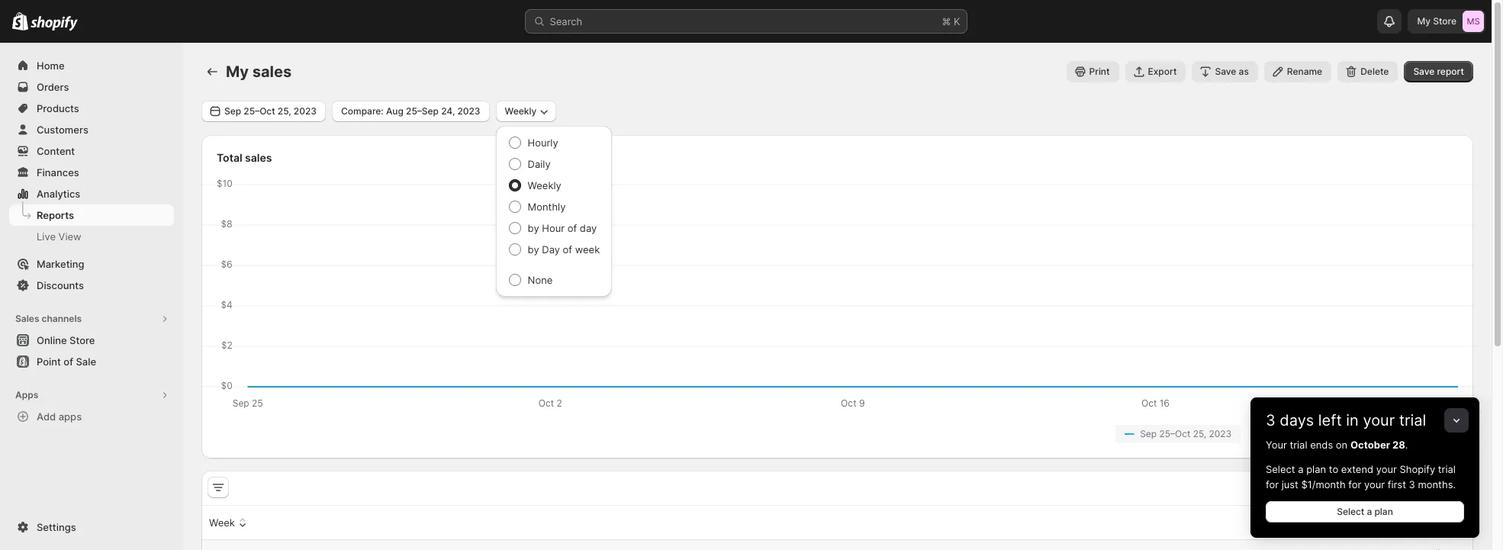 Task type: describe. For each thing, give the bounding box(es) containing it.
total sales inside button
[[1413, 517, 1463, 529]]

reports link
[[9, 204, 174, 226]]

customers
[[37, 124, 88, 136]]

0 vertical spatial to
[[1325, 428, 1334, 440]]

sep 25–oct 25, 2023 inside dropdown button
[[224, 105, 317, 117]]

daily
[[528, 158, 551, 170]]

.
[[1405, 439, 1408, 451]]

sales channels button
[[9, 308, 174, 330]]

28
[[1393, 439, 1405, 451]]

day
[[542, 243, 560, 256]]

apps button
[[9, 385, 174, 406]]

0 vertical spatial total sales
[[217, 151, 272, 164]]

delete button
[[1338, 61, 1398, 82]]

3 days left in your trial
[[1266, 411, 1426, 430]]

on
[[1336, 439, 1348, 451]]

live
[[37, 230, 56, 243]]

export
[[1148, 66, 1177, 77]]

1 vertical spatial aug
[[1336, 428, 1354, 440]]

days
[[1280, 411, 1314, 430]]

point of sale link
[[9, 351, 174, 372]]

my store
[[1417, 15, 1457, 27]]

settings
[[37, 521, 76, 533]]

sep 25–oct 25, 2023 button
[[201, 101, 326, 122]]

0 horizontal spatial total
[[217, 151, 242, 164]]

week
[[575, 243, 600, 256]]

add
[[37, 411, 56, 423]]

view
[[58, 230, 81, 243]]

discounts link
[[9, 275, 174, 296]]

marketing link
[[9, 253, 174, 275]]

select a plan link
[[1266, 501, 1464, 523]]

weekly inside dropdown button
[[505, 105, 537, 117]]

my store image
[[1463, 11, 1484, 32]]

shopify
[[1400, 463, 1435, 475]]

apps
[[59, 411, 82, 423]]

save for save as
[[1215, 66, 1236, 77]]

1 horizontal spatial sep 25–oct 25, 2023
[[1140, 428, 1232, 440]]

customers link
[[9, 119, 174, 140]]

aug inside dropdown button
[[386, 105, 404, 117]]

channels
[[42, 313, 82, 324]]

your trial ends on october 28 .
[[1266, 439, 1408, 451]]

save report button
[[1404, 61, 1473, 82]]

1 vertical spatial 24,
[[1391, 428, 1405, 440]]

sales channels
[[15, 313, 82, 324]]

sales inside button
[[1439, 517, 1463, 529]]

orders
[[37, 81, 69, 93]]

sales
[[15, 313, 39, 324]]

shopify image
[[31, 16, 78, 31]]

analytics link
[[9, 183, 174, 204]]

save report
[[1413, 66, 1464, 77]]

discounts
[[37, 279, 84, 291]]

⌘ k
[[942, 15, 960, 27]]

compare:
[[341, 105, 384, 117]]

online
[[37, 334, 67, 346]]

store for my store
[[1433, 15, 1457, 27]]

by for by hour of day
[[528, 222, 539, 234]]

save as
[[1215, 66, 1249, 77]]

trial inside select a plan to extend your shopify trial for just $1/month for your first 3 months.
[[1438, 463, 1456, 475]]

2 for from the left
[[1348, 478, 1361, 491]]

extend
[[1341, 463, 1374, 475]]

my for my store
[[1417, 15, 1431, 27]]

left
[[1318, 411, 1342, 430]]

live view link
[[9, 226, 174, 247]]

of for day
[[567, 222, 577, 234]]

0 vertical spatial sales
[[252, 63, 292, 81]]

sale
[[76, 356, 96, 368]]

⌘
[[942, 15, 951, 27]]

monthly
[[528, 201, 566, 213]]

compared to aug 25–sep 24, 2023
[[1278, 428, 1430, 440]]

compare: aug 25–sep 24, 2023 button
[[332, 101, 490, 122]]

orders link
[[9, 76, 174, 98]]

hour
[[542, 222, 565, 234]]

print
[[1089, 66, 1110, 77]]

2023 right 28 on the right bottom of page
[[1407, 428, 1430, 440]]

week
[[209, 517, 235, 529]]

point of sale
[[37, 356, 96, 368]]

save as button
[[1192, 61, 1258, 82]]

25–sep inside dropdown button
[[406, 105, 439, 117]]

weekly button
[[496, 101, 556, 122]]

select a plan to extend your shopify trial for just $1/month for your first 3 months.
[[1266, 463, 1456, 491]]

export button
[[1125, 61, 1186, 82]]

content link
[[9, 140, 174, 162]]

day
[[580, 222, 597, 234]]

sep inside dropdown button
[[224, 105, 241, 117]]

home
[[37, 60, 65, 72]]

total inside total sales button
[[1413, 517, 1436, 529]]

apps
[[15, 389, 38, 401]]

months.
[[1418, 478, 1456, 491]]

point of sale button
[[0, 351, 183, 372]]

2023 left compare: at the left top of the page
[[294, 105, 317, 117]]

rename button
[[1264, 61, 1332, 82]]

save for save report
[[1413, 66, 1435, 77]]

hourly
[[528, 137, 558, 149]]

select a plan
[[1337, 506, 1393, 517]]

2023 left the your
[[1209, 428, 1232, 440]]

to inside select a plan to extend your shopify trial for just $1/month for your first 3 months.
[[1329, 463, 1338, 475]]

finances link
[[9, 162, 174, 183]]

october
[[1350, 439, 1390, 451]]

online store
[[37, 334, 95, 346]]

select for select a plan to extend your shopify trial for just $1/month for your first 3 months.
[[1266, 463, 1295, 475]]



Task type: vqa. For each thing, say whether or not it's contained in the screenshot.
Online Store icon
no



Task type: locate. For each thing, give the bounding box(es) containing it.
compared
[[1278, 428, 1323, 440]]

1 vertical spatial weekly
[[528, 179, 561, 192]]

plan inside select a plan to extend your shopify trial for just $1/month for your first 3 months.
[[1306, 463, 1326, 475]]

by left day
[[528, 243, 539, 256]]

0 vertical spatial by
[[528, 222, 539, 234]]

store
[[1433, 15, 1457, 27], [69, 334, 95, 346]]

select for select a plan
[[1337, 506, 1364, 517]]

of inside point of sale link
[[64, 356, 73, 368]]

by left hour in the top of the page
[[528, 222, 539, 234]]

2 vertical spatial your
[[1364, 478, 1385, 491]]

home link
[[9, 55, 174, 76]]

for left just
[[1266, 478, 1279, 491]]

products
[[37, 102, 79, 114]]

sales up sep 25–oct 25, 2023 dropdown button
[[252, 63, 292, 81]]

online store button
[[0, 330, 183, 351]]

1 vertical spatial 3
[[1409, 478, 1415, 491]]

1 vertical spatial total
[[1413, 517, 1436, 529]]

by for by day of week
[[528, 243, 539, 256]]

3 inside dropdown button
[[1266, 411, 1276, 430]]

your up first
[[1376, 463, 1397, 475]]

a for select a plan
[[1367, 506, 1372, 517]]

just
[[1282, 478, 1299, 491]]

rename
[[1287, 66, 1322, 77]]

aug
[[386, 105, 404, 117], [1336, 428, 1354, 440]]

save left report
[[1413, 66, 1435, 77]]

add apps button
[[9, 406, 174, 427]]

total sales down months.
[[1413, 517, 1463, 529]]

store left my store icon
[[1433, 15, 1457, 27]]

0 vertical spatial your
[[1363, 411, 1395, 430]]

1 horizontal spatial total
[[1413, 517, 1436, 529]]

1 horizontal spatial sep
[[1140, 428, 1157, 440]]

0 vertical spatial 25–oct
[[244, 105, 275, 117]]

settings link
[[9, 517, 174, 538]]

0 vertical spatial sep 25–oct 25, 2023
[[224, 105, 317, 117]]

search
[[550, 15, 582, 27]]

a
[[1298, 463, 1304, 475], [1367, 506, 1372, 517]]

to up $1/month
[[1329, 463, 1338, 475]]

1 horizontal spatial trial
[[1399, 411, 1426, 430]]

1 vertical spatial your
[[1376, 463, 1397, 475]]

of for week
[[563, 243, 572, 256]]

print button
[[1066, 61, 1119, 82]]

sep 25–oct 25, 2023
[[224, 105, 317, 117], [1140, 428, 1232, 440]]

a down select a plan to extend your shopify trial for just $1/month for your first 3 months.
[[1367, 506, 1372, 517]]

0 horizontal spatial a
[[1298, 463, 1304, 475]]

0 vertical spatial trial
[[1399, 411, 1426, 430]]

1 vertical spatial trial
[[1290, 439, 1307, 451]]

1 horizontal spatial 25,
[[1193, 428, 1207, 440]]

0 horizontal spatial 25–oct
[[244, 105, 275, 117]]

my for my sales
[[226, 63, 249, 81]]

online store link
[[9, 330, 174, 351]]

24,
[[441, 105, 455, 117], [1391, 428, 1405, 440]]

1 vertical spatial sep 25–oct 25, 2023
[[1140, 428, 1232, 440]]

1 horizontal spatial a
[[1367, 506, 1372, 517]]

24, inside dropdown button
[[441, 105, 455, 117]]

a inside select a plan to extend your shopify trial for just $1/month for your first 3 months.
[[1298, 463, 1304, 475]]

your
[[1363, 411, 1395, 430], [1376, 463, 1397, 475], [1364, 478, 1385, 491]]

sales
[[252, 63, 292, 81], [245, 151, 272, 164], [1439, 517, 1463, 529]]

sep
[[224, 105, 241, 117], [1140, 428, 1157, 440]]

compare: aug 25–sep 24, 2023
[[341, 105, 480, 117]]

store for online store
[[69, 334, 95, 346]]

0 horizontal spatial sep 25–oct 25, 2023
[[224, 105, 317, 117]]

0 vertical spatial of
[[567, 222, 577, 234]]

content
[[37, 145, 75, 157]]

my up sep 25–oct 25, 2023 dropdown button
[[226, 63, 249, 81]]

1 save from the left
[[1215, 66, 1236, 77]]

0 horizontal spatial sep
[[224, 105, 241, 117]]

0 vertical spatial store
[[1433, 15, 1457, 27]]

weekly up monthly
[[528, 179, 561, 192]]

as
[[1239, 66, 1249, 77]]

1 horizontal spatial 25–oct
[[1159, 428, 1191, 440]]

1 vertical spatial sep
[[1140, 428, 1157, 440]]

25–sep left 28 on the right bottom of page
[[1356, 428, 1389, 440]]

1 vertical spatial select
[[1337, 506, 1364, 517]]

weekly up hourly
[[505, 105, 537, 117]]

25, inside sep 25–oct 25, 2023 dropdown button
[[278, 105, 291, 117]]

1 horizontal spatial save
[[1413, 66, 1435, 77]]

3 up the your
[[1266, 411, 1276, 430]]

1 vertical spatial my
[[226, 63, 249, 81]]

to left "on"
[[1325, 428, 1334, 440]]

0 vertical spatial plan
[[1306, 463, 1326, 475]]

1 horizontal spatial for
[[1348, 478, 1361, 491]]

by day of week
[[528, 243, 600, 256]]

total
[[217, 151, 242, 164], [1413, 517, 1436, 529]]

live view
[[37, 230, 81, 243]]

2 save from the left
[[1413, 66, 1435, 77]]

a up just
[[1298, 463, 1304, 475]]

0 vertical spatial 24,
[[441, 105, 455, 117]]

2 vertical spatial of
[[64, 356, 73, 368]]

trial inside dropdown button
[[1399, 411, 1426, 430]]

plan down first
[[1375, 506, 1393, 517]]

0 vertical spatial total
[[217, 151, 242, 164]]

1 for from the left
[[1266, 478, 1279, 491]]

for down the extend at right bottom
[[1348, 478, 1361, 491]]

25–sep
[[406, 105, 439, 117], [1356, 428, 1389, 440]]

1 vertical spatial total sales
[[1413, 517, 1463, 529]]

finances
[[37, 166, 79, 179]]

1 horizontal spatial my
[[1417, 15, 1431, 27]]

plan for select a plan
[[1375, 506, 1393, 517]]

by hour of day
[[528, 222, 597, 234]]

1 vertical spatial 25–oct
[[1159, 428, 1191, 440]]

3 days left in your trial element
[[1251, 437, 1480, 538]]

25–oct inside dropdown button
[[244, 105, 275, 117]]

my sales
[[226, 63, 292, 81]]

1 vertical spatial to
[[1329, 463, 1338, 475]]

store up the sale
[[69, 334, 95, 346]]

0 horizontal spatial select
[[1266, 463, 1295, 475]]

25–oct
[[244, 105, 275, 117], [1159, 428, 1191, 440]]

0 horizontal spatial store
[[69, 334, 95, 346]]

first
[[1388, 478, 1406, 491]]

0 vertical spatial select
[[1266, 463, 1295, 475]]

0 vertical spatial a
[[1298, 463, 1304, 475]]

report
[[1437, 66, 1464, 77]]

0 vertical spatial 3
[[1266, 411, 1276, 430]]

3
[[1266, 411, 1276, 430], [1409, 478, 1415, 491]]

0 horizontal spatial save
[[1215, 66, 1236, 77]]

select inside 'link'
[[1337, 506, 1364, 517]]

in
[[1346, 411, 1359, 430]]

your left first
[[1364, 478, 1385, 491]]

total sales
[[217, 151, 272, 164], [1413, 517, 1463, 529]]

of
[[567, 222, 577, 234], [563, 243, 572, 256], [64, 356, 73, 368]]

0 vertical spatial weekly
[[505, 105, 537, 117]]

your inside dropdown button
[[1363, 411, 1395, 430]]

1 vertical spatial plan
[[1375, 506, 1393, 517]]

products link
[[9, 98, 174, 119]]

delete
[[1361, 66, 1389, 77]]

1 horizontal spatial 3
[[1409, 478, 1415, 491]]

none
[[528, 274, 553, 286]]

plan for select a plan to extend your shopify trial for just $1/month for your first 3 months.
[[1306, 463, 1326, 475]]

0 horizontal spatial plan
[[1306, 463, 1326, 475]]

for
[[1266, 478, 1279, 491], [1348, 478, 1361, 491]]

0 vertical spatial aug
[[386, 105, 404, 117]]

store inside online store link
[[69, 334, 95, 346]]

your up october
[[1363, 411, 1395, 430]]

1 vertical spatial of
[[563, 243, 572, 256]]

plan up $1/month
[[1306, 463, 1326, 475]]

3 right first
[[1409, 478, 1415, 491]]

sales down sep 25–oct 25, 2023 dropdown button
[[245, 151, 272, 164]]

0 horizontal spatial 3
[[1266, 411, 1276, 430]]

0 horizontal spatial my
[[226, 63, 249, 81]]

2 horizontal spatial trial
[[1438, 463, 1456, 475]]

point
[[37, 356, 61, 368]]

2023
[[294, 105, 317, 117], [457, 105, 480, 117], [1209, 428, 1232, 440], [1407, 428, 1430, 440]]

trial up months.
[[1438, 463, 1456, 475]]

trial right the your
[[1290, 439, 1307, 451]]

0 horizontal spatial for
[[1266, 478, 1279, 491]]

3 inside select a plan to extend your shopify trial for just $1/month for your first 3 months.
[[1409, 478, 1415, 491]]

of left the sale
[[64, 356, 73, 368]]

of right day
[[563, 243, 572, 256]]

0 vertical spatial 25,
[[278, 105, 291, 117]]

of left day
[[567, 222, 577, 234]]

1 vertical spatial 25–sep
[[1356, 428, 1389, 440]]

total sales button
[[1395, 508, 1465, 537]]

trial up . at the right bottom of page
[[1399, 411, 1426, 430]]

add apps
[[37, 411, 82, 423]]

ends
[[1310, 439, 1333, 451]]

total sales down sep 25–oct 25, 2023 dropdown button
[[217, 151, 272, 164]]

total down months.
[[1413, 517, 1436, 529]]

1 vertical spatial store
[[69, 334, 95, 346]]

shopify image
[[12, 12, 28, 31]]

week button
[[207, 508, 252, 537]]

select inside select a plan to extend your shopify trial for just $1/month for your first 3 months.
[[1266, 463, 1295, 475]]

0 horizontal spatial 25–sep
[[406, 105, 439, 117]]

2023 left weekly dropdown button
[[457, 105, 480, 117]]

0 horizontal spatial 25,
[[278, 105, 291, 117]]

1 horizontal spatial aug
[[1336, 428, 1354, 440]]

1 vertical spatial by
[[528, 243, 539, 256]]

1 horizontal spatial 25–sep
[[1356, 428, 1389, 440]]

0 vertical spatial 25–sep
[[406, 105, 439, 117]]

reports
[[37, 209, 74, 221]]

3 days left in your trial button
[[1251, 398, 1480, 430]]

plan
[[1306, 463, 1326, 475], [1375, 506, 1393, 517]]

0 horizontal spatial total sales
[[217, 151, 272, 164]]

select
[[1266, 463, 1295, 475], [1337, 506, 1364, 517]]

2 vertical spatial trial
[[1438, 463, 1456, 475]]

1 vertical spatial a
[[1367, 506, 1372, 517]]

my
[[1417, 15, 1431, 27], [226, 63, 249, 81]]

a inside 'link'
[[1367, 506, 1372, 517]]

save
[[1215, 66, 1236, 77], [1413, 66, 1435, 77]]

1 horizontal spatial store
[[1433, 15, 1457, 27]]

1 horizontal spatial plan
[[1375, 506, 1393, 517]]

0 horizontal spatial trial
[[1290, 439, 1307, 451]]

0 vertical spatial my
[[1417, 15, 1431, 27]]

total down sep 25–oct 25, 2023 dropdown button
[[217, 151, 242, 164]]

2 by from the top
[[528, 243, 539, 256]]

1 by from the top
[[528, 222, 539, 234]]

analytics
[[37, 188, 80, 200]]

a for select a plan to extend your shopify trial for just $1/month for your first 3 months.
[[1298, 463, 1304, 475]]

1 horizontal spatial total sales
[[1413, 517, 1463, 529]]

my left my store icon
[[1417, 15, 1431, 27]]

marketing
[[37, 258, 84, 270]]

0 vertical spatial sep
[[224, 105, 241, 117]]

$1/month
[[1301, 478, 1346, 491]]

0 horizontal spatial 24,
[[441, 105, 455, 117]]

25–sep right compare: at the left top of the page
[[406, 105, 439, 117]]

k
[[954, 15, 960, 27]]

your
[[1266, 439, 1287, 451]]

1 vertical spatial 25,
[[1193, 428, 1207, 440]]

plan inside select a plan 'link'
[[1375, 506, 1393, 517]]

1 horizontal spatial select
[[1337, 506, 1364, 517]]

2 vertical spatial sales
[[1439, 517, 1463, 529]]

1 horizontal spatial 24,
[[1391, 428, 1405, 440]]

sales down months.
[[1439, 517, 1463, 529]]

1 vertical spatial sales
[[245, 151, 272, 164]]

select up just
[[1266, 463, 1295, 475]]

select down select a plan to extend your shopify trial for just $1/month for your first 3 months.
[[1337, 506, 1364, 517]]

save left as
[[1215, 66, 1236, 77]]

0 horizontal spatial aug
[[386, 105, 404, 117]]



